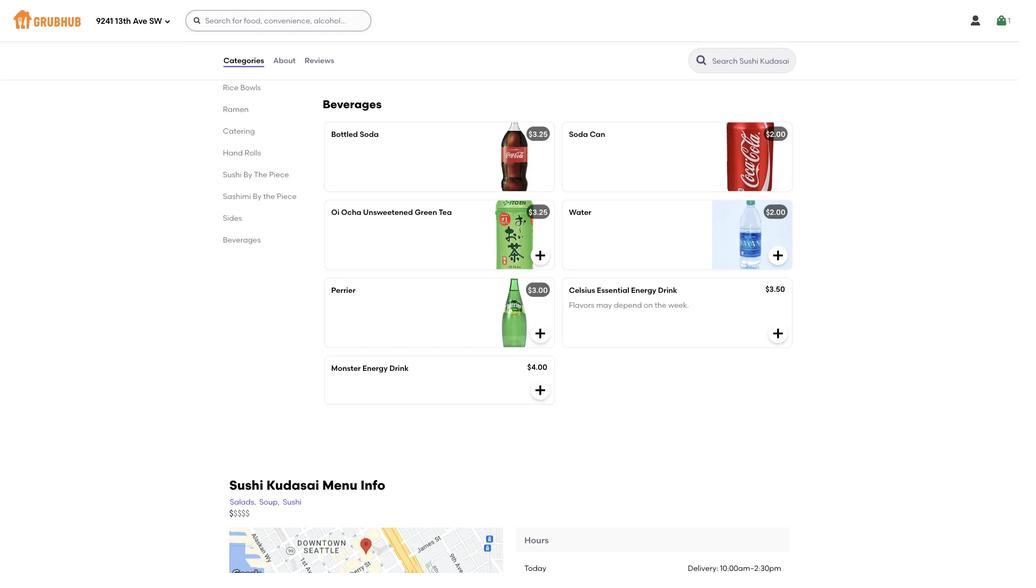 Task type: locate. For each thing, give the bounding box(es) containing it.
perrier image
[[475, 279, 555, 348]]

monster energy drink
[[331, 364, 409, 373]]

0 horizontal spatial the
[[263, 192, 275, 201]]

sushi kudasai menu info
[[229, 478, 386, 493]]

svg image left 1 button
[[970, 14, 983, 27]]

1 vertical spatial energy
[[363, 364, 388, 373]]

hand rolls tab
[[223, 147, 297, 158]]

0 vertical spatial $3.25
[[529, 130, 548, 139]]

svg image for water
[[772, 249, 785, 262]]

celsius
[[569, 286, 596, 295]]

1 vertical spatial menu
[[323, 478, 358, 493]]

1 horizontal spatial rolls
[[265, 61, 281, 70]]

essential
[[597, 286, 630, 295]]

0 vertical spatial rice
[[366, 13, 382, 22]]

9241
[[96, 17, 113, 26]]

0 vertical spatial beverages
[[323, 97, 382, 111]]

1 vertical spatial rice
[[223, 83, 239, 92]]

0 horizontal spatial beverages
[[223, 236, 261, 245]]

1 vertical spatial beverages
[[223, 236, 261, 245]]

1 horizontal spatial soda
[[569, 130, 588, 139]]

hand rolls
[[223, 148, 261, 157]]

menu inside tab
[[252, 18, 272, 27]]

sushi up salads,
[[229, 478, 264, 493]]

rolls right hand
[[245, 148, 261, 157]]

sushi by the piece
[[223, 170, 289, 179]]

1 vertical spatial $2.00
[[767, 208, 786, 217]]

the inside tab
[[263, 192, 275, 201]]

piece for sashimi by the piece
[[277, 192, 297, 201]]

0 vertical spatial by
[[244, 170, 252, 179]]

energy up "on"
[[632, 286, 657, 295]]

proceed to checkout button
[[667, 224, 809, 244]]

piece
[[269, 170, 289, 179], [277, 192, 297, 201]]

beverages up 'bottled soda' at the top of page
[[323, 97, 382, 111]]

info
[[361, 478, 386, 493]]

checkout
[[741, 229, 776, 238]]

1 horizontal spatial by
[[253, 192, 262, 201]]

flavors
[[569, 301, 595, 310]]

soda right bottled
[[360, 130, 379, 139]]

0 vertical spatial rolls
[[265, 61, 281, 70]]

today
[[525, 565, 547, 574]]

delivery:
[[689, 565, 719, 574]]

menu up salad 'tab'
[[252, 18, 272, 27]]

svg image down checkout
[[772, 249, 785, 262]]

2 $3.25 from the top
[[529, 208, 548, 217]]

2 $2.00 from the top
[[767, 208, 786, 217]]

0 vertical spatial the
[[263, 192, 275, 201]]

soda left can on the right top of the page
[[569, 130, 588, 139]]

catering
[[223, 127, 255, 136]]

the right "on"
[[655, 301, 667, 310]]

0 horizontal spatial drink
[[390, 364, 409, 373]]

by inside sushi by the piece tab
[[244, 170, 252, 179]]

ocha
[[341, 208, 362, 217]]

rice left bowls
[[223, 83, 239, 92]]

sw
[[149, 17, 162, 26]]

sushi inside tab
[[223, 170, 242, 179]]

$3.25 left soda can
[[529, 130, 548, 139]]

$2.00
[[767, 130, 786, 139], [767, 208, 786, 217]]

1 vertical spatial $3.25
[[529, 208, 548, 217]]

Search Sushi Kudasai search field
[[712, 56, 793, 66]]

rolls for hand rolls
[[245, 148, 261, 157]]

sushi
[[223, 170, 242, 179], [229, 478, 264, 493], [283, 498, 302, 507]]

kudasai
[[267, 478, 319, 493]]

svg image up the $4.00
[[534, 327, 547, 340]]

1 vertical spatial piece
[[277, 192, 297, 201]]

piece down sushi by the piece tab
[[277, 192, 297, 201]]

svg image
[[970, 14, 983, 27], [164, 18, 171, 25], [772, 249, 785, 262], [534, 327, 547, 340], [534, 384, 547, 397]]

ramen tab
[[223, 104, 297, 115]]

combo
[[223, 18, 250, 27]]

search icon image
[[696, 54, 709, 67]]

vegetarian rolls tab
[[223, 60, 297, 71]]

drink up week.
[[659, 286, 678, 295]]

0 vertical spatial sushi
[[223, 170, 242, 179]]

steamed
[[331, 13, 365, 22]]

$3.50
[[766, 285, 786, 294]]

Search for food, convenience, alcohol... search field
[[186, 10, 372, 31]]

vegetarian rolls
[[223, 61, 281, 70]]

rolls
[[265, 61, 281, 70], [245, 148, 261, 157]]

the
[[263, 192, 275, 201], [655, 301, 667, 310]]

sides tab
[[223, 213, 297, 224]]

rice
[[366, 13, 382, 22], [223, 83, 239, 92]]

soda can image
[[713, 122, 793, 191]]

bottled
[[331, 130, 358, 139]]

energy
[[632, 286, 657, 295], [363, 364, 388, 373]]

svg image for perrier
[[534, 327, 547, 340]]

sushi by the piece tab
[[223, 169, 297, 180]]

menu left info
[[323, 478, 358, 493]]

week.
[[669, 301, 689, 310]]

svg image
[[996, 14, 1009, 27], [193, 16, 202, 25], [772, 55, 785, 68], [534, 249, 547, 262], [772, 327, 785, 340]]

0 horizontal spatial rice
[[223, 83, 239, 92]]

0 vertical spatial $2.00
[[767, 130, 786, 139]]

1 $3.25 from the top
[[529, 130, 548, 139]]

beverages down 'sides'
[[223, 236, 261, 245]]

1 $2.00 from the top
[[767, 130, 786, 139]]

proceed to checkout
[[699, 229, 776, 238]]

ramen
[[223, 105, 249, 114]]

0 horizontal spatial menu
[[252, 18, 272, 27]]

soup, button
[[259, 496, 280, 508]]

combo menu
[[223, 18, 272, 27]]

categories
[[224, 56, 264, 65]]

energy right monster
[[363, 364, 388, 373]]

0 horizontal spatial rolls
[[245, 148, 261, 157]]

1 horizontal spatial menu
[[323, 478, 358, 493]]

steamed rice image
[[475, 6, 555, 75]]

piece right the
[[269, 170, 289, 179]]

salad
[[223, 40, 244, 49]]

by left the
[[244, 170, 252, 179]]

1 vertical spatial drink
[[390, 364, 409, 373]]

oi
[[331, 208, 340, 217]]

rice right steamed
[[366, 13, 382, 22]]

to
[[732, 229, 739, 238]]

1 vertical spatial rolls
[[245, 148, 261, 157]]

1 vertical spatial the
[[655, 301, 667, 310]]

0 vertical spatial energy
[[632, 286, 657, 295]]

the down the
[[263, 192, 275, 201]]

rice inside "button"
[[366, 13, 382, 22]]

proceed
[[699, 229, 730, 238]]

drink
[[659, 286, 678, 295], [390, 364, 409, 373]]

0 vertical spatial drink
[[659, 286, 678, 295]]

bowls
[[240, 83, 261, 92]]

$3.25 for oi ocha unsweetened green tea
[[529, 208, 548, 217]]

by right sashimi
[[253, 192, 262, 201]]

1 horizontal spatial rice
[[366, 13, 382, 22]]

1 vertical spatial sushi
[[229, 478, 264, 493]]

$3.00
[[528, 286, 548, 295]]

by
[[244, 170, 252, 179], [253, 192, 262, 201]]

rice inside tab
[[223, 83, 239, 92]]

2 soda from the left
[[569, 130, 588, 139]]

0 horizontal spatial by
[[244, 170, 252, 179]]

$3.25
[[529, 130, 548, 139], [529, 208, 548, 217]]

drink right monster
[[390, 364, 409, 373]]

menu
[[252, 18, 272, 27], [323, 478, 358, 493]]

monster
[[331, 364, 361, 373]]

beverages
[[323, 97, 382, 111], [223, 236, 261, 245]]

1
[[1009, 16, 1011, 25]]

rolls down salad 'tab'
[[265, 61, 281, 70]]

celsius essential energy drink
[[569, 286, 678, 295]]

svg image for monster energy drink
[[534, 384, 547, 397]]

sushi down hand
[[223, 170, 242, 179]]

0 vertical spatial menu
[[252, 18, 272, 27]]

main navigation navigation
[[0, 0, 1020, 41]]

oi ocha unsweetened green tea image
[[475, 200, 555, 270]]

1 vertical spatial by
[[253, 192, 262, 201]]

combo menu tab
[[223, 17, 297, 28]]

on
[[644, 301, 653, 310]]

salads, button
[[229, 496, 257, 508]]

soda
[[360, 130, 379, 139], [569, 130, 588, 139]]

0 vertical spatial piece
[[269, 170, 289, 179]]

$3.25 left the water
[[529, 208, 548, 217]]

10:00am–2:30pm
[[721, 565, 782, 574]]

sushi down kudasai in the left of the page
[[283, 498, 302, 507]]

steamed rice
[[331, 13, 382, 22]]

green
[[415, 208, 437, 217]]

by inside sashimi by the piece tab
[[253, 192, 262, 201]]

1 horizontal spatial the
[[655, 301, 667, 310]]

svg image down the $4.00
[[534, 384, 547, 397]]

about
[[273, 56, 296, 65]]

0 horizontal spatial soda
[[360, 130, 379, 139]]



Task type: describe. For each thing, give the bounding box(es) containing it.
rolls for vegetarian rolls
[[265, 61, 281, 70]]

catering tab
[[223, 126, 297, 137]]

sashimi by the piece tab
[[223, 191, 297, 202]]

sushi for sushi by the piece
[[223, 170, 242, 179]]

the
[[254, 170, 268, 179]]

by for the
[[244, 170, 252, 179]]

beverages inside tab
[[223, 236, 261, 245]]

salads,
[[230, 498, 256, 507]]

reviews button
[[304, 41, 335, 80]]

1 horizontal spatial energy
[[632, 286, 657, 295]]

perrier
[[331, 286, 356, 295]]

vegetarian
[[223, 61, 263, 70]]

water
[[569, 208, 592, 217]]

unsweetened
[[363, 208, 413, 217]]

$2.00 for water
[[767, 208, 786, 217]]

categories button
[[223, 41, 265, 80]]

13th
[[115, 17, 131, 26]]

reviews
[[305, 56, 335, 65]]

salad tab
[[223, 38, 297, 50]]

svg image right the sw
[[164, 18, 171, 25]]

depend
[[614, 301, 643, 310]]

1 horizontal spatial beverages
[[323, 97, 382, 111]]

beverages tab
[[223, 234, 297, 246]]

sushi button
[[282, 496, 302, 508]]

rice bowls
[[223, 83, 261, 92]]

salads, soup, sushi
[[230, 498, 302, 507]]

$2.00 for soda can
[[767, 130, 786, 139]]

rice bowls tab
[[223, 82, 297, 93]]

ave
[[133, 17, 147, 26]]

1 horizontal spatial drink
[[659, 286, 678, 295]]

soup,
[[260, 498, 280, 507]]

$$$$$
[[229, 509, 250, 519]]

sashimi
[[223, 192, 251, 201]]

piece for sushi by the piece
[[269, 170, 289, 179]]

soda can
[[569, 130, 606, 139]]

$3.25 for bottled soda
[[529, 130, 548, 139]]

about button
[[273, 41, 296, 80]]

svg image inside 1 button
[[996, 14, 1009, 27]]

can
[[590, 130, 606, 139]]

2 vertical spatial sushi
[[283, 498, 302, 507]]

sashimi by the piece
[[223, 192, 297, 201]]

1 soda from the left
[[360, 130, 379, 139]]

steamed rice button
[[325, 6, 555, 75]]

$
[[229, 509, 234, 519]]

0 horizontal spatial energy
[[363, 364, 388, 373]]

bottled soda image
[[475, 122, 555, 191]]

tea
[[439, 208, 452, 217]]

9241 13th ave sw
[[96, 17, 162, 26]]

sushi for sushi kudasai menu info
[[229, 478, 264, 493]]

$4.00
[[528, 363, 548, 372]]

bottled soda
[[331, 130, 379, 139]]

sides
[[223, 214, 242, 223]]

oi ocha unsweetened green tea
[[331, 208, 452, 217]]

by for the
[[253, 192, 262, 201]]

1 button
[[996, 11, 1011, 30]]

delivery: 10:00am–2:30pm
[[689, 565, 782, 574]]

may
[[597, 301, 613, 310]]

hand
[[223, 148, 243, 157]]

flavors may depend on the week.
[[569, 301, 689, 310]]

hours
[[525, 536, 549, 546]]

water image
[[713, 200, 793, 270]]



Task type: vqa. For each thing, say whether or not it's contained in the screenshot.
the right THE RICE
yes



